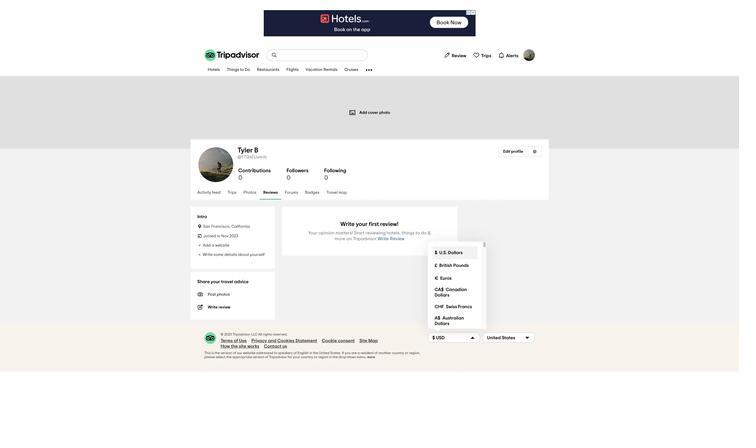 Task type: locate. For each thing, give the bounding box(es) containing it.
to
[[240, 68, 244, 72], [416, 231, 420, 236], [274, 352, 278, 355]]

0 horizontal spatial your
[[211, 280, 220, 285]]

down
[[348, 356, 356, 359]]

tripadvisor down this is the version of our website addressed to speakers of english in the united states
[[269, 356, 287, 359]]

1 vertical spatial review
[[390, 237, 405, 242]]

site
[[239, 345, 246, 349]]

0 vertical spatial trips link
[[471, 49, 494, 61]]

joined in nov 2023
[[203, 235, 238, 239]]

intro
[[197, 215, 207, 219]]

0 horizontal spatial more
[[335, 237, 346, 242]]

resident
[[361, 352, 374, 355]]

forums
[[285, 191, 298, 195]]

your for share
[[211, 280, 220, 285]]

san francisco, california
[[203, 225, 250, 229]]

edit profile button
[[499, 147, 528, 157]]

pounds
[[454, 264, 469, 268]]

0 horizontal spatial trips link
[[224, 187, 240, 200]]

more down matters!
[[335, 237, 346, 242]]

1 horizontal spatial add
[[360, 111, 367, 115]]

1 horizontal spatial trips link
[[471, 49, 494, 61]]

cookies
[[277, 339, 295, 344]]

€  euros
[[435, 276, 452, 281]]

0 vertical spatial your
[[356, 222, 368, 228]]

0 vertical spatial united
[[487, 336, 501, 341]]

your opinion matters! start reviewing hotels, things to do & more on tripadvisor.
[[308, 231, 431, 242]]

1 horizontal spatial a
[[358, 352, 360, 355]]

a right are
[[358, 352, 360, 355]]

0 vertical spatial trips
[[481, 53, 492, 58]]

1 0 from the left
[[238, 175, 243, 181]]

0 inside following 0
[[324, 175, 328, 181]]

in right region
[[329, 356, 332, 359]]

the right select
[[226, 356, 232, 359]]

photos
[[217, 293, 230, 297]]

write down reviewing
[[378, 237, 389, 242]]

forums link
[[281, 187, 302, 200]]

0 horizontal spatial states
[[330, 352, 341, 355]]

works
[[247, 345, 259, 349]]

share your travel advice
[[197, 280, 249, 285]]

country down english
[[301, 356, 313, 359]]

use
[[239, 339, 247, 344]]

contact us link
[[264, 344, 287, 350]]

0 vertical spatial add
[[360, 111, 367, 115]]

trips left the alerts link
[[481, 53, 492, 58]]

flights link
[[283, 64, 302, 76]]

usd
[[436, 336, 445, 341]]

your
[[356, 222, 368, 228], [211, 280, 220, 285], [293, 356, 300, 359]]

for
[[288, 356, 292, 359]]

2023
[[229, 235, 238, 239], [224, 333, 232, 337]]

edit profile link
[[499, 147, 528, 157]]

trips link left the alerts link
[[471, 49, 494, 61]]

things
[[402, 231, 415, 236]]

vacation rentals
[[306, 68, 338, 72]]

tripadvisor up use in the left bottom of the page
[[233, 333, 251, 337]]

0 horizontal spatial in
[[217, 235, 220, 239]]

1 vertical spatial united
[[319, 352, 330, 355]]

do
[[245, 68, 250, 72]]

2 0 from the left
[[287, 175, 291, 181]]

0 down contributions
[[238, 175, 243, 181]]

the right is at the bottom left
[[215, 352, 220, 355]]

2 vertical spatial to
[[274, 352, 278, 355]]

3 0 from the left
[[324, 175, 328, 181]]

1 vertical spatial version
[[253, 356, 264, 359]]

write for write review
[[378, 237, 389, 242]]

vacation rentals link
[[302, 64, 341, 76]]

write for write review
[[208, 306, 218, 310]]

chf  swiss
[[435, 305, 457, 309]]

1 horizontal spatial country
[[392, 352, 404, 355]]

0 horizontal spatial to
[[240, 68, 244, 72]]

the
[[231, 345, 238, 349], [215, 352, 220, 355], [313, 352, 318, 355], [226, 356, 232, 359], [333, 356, 338, 359]]

tripadvisor inside . if you are a resident of another country or region, please select the appropriate version of tripadvisor for your country or region in the drop-down menu.
[[269, 356, 287, 359]]

0 vertical spatial version
[[221, 352, 232, 355]]

another
[[379, 352, 391, 355]]

£  british
[[435, 264, 453, 268]]

1 horizontal spatial your
[[293, 356, 300, 359]]

add for add cover photo
[[360, 111, 367, 115]]

1 horizontal spatial states
[[502, 336, 516, 341]]

0 inside contributions 0
[[238, 175, 243, 181]]

write inside write review link
[[208, 306, 218, 310]]

hotels link
[[204, 64, 223, 76]]

0 horizontal spatial 0
[[238, 175, 243, 181]]

2023 right nov
[[229, 235, 238, 239]]

1 horizontal spatial trips
[[481, 53, 492, 58]]

2023 right © at the bottom left of the page
[[224, 333, 232, 337]]

the inside site map how the site works
[[231, 345, 238, 349]]

terms
[[221, 339, 233, 344]]

1 horizontal spatial tripadvisor
[[269, 356, 287, 359]]

trips
[[481, 53, 492, 58], [228, 191, 237, 195]]

1 horizontal spatial version
[[253, 356, 264, 359]]

or left region
[[314, 356, 317, 359]]

your right "for"
[[293, 356, 300, 359]]

1 vertical spatial states
[[330, 352, 341, 355]]

yourself
[[250, 253, 265, 257]]

or
[[405, 352, 408, 355], [314, 356, 317, 359]]

to inside the your opinion matters! start reviewing hotels, things to do & more on tripadvisor.
[[416, 231, 420, 236]]

dollars for a$  australian dollars
[[435, 322, 450, 327]]

1 vertical spatial trips link
[[224, 187, 240, 200]]

reviewing
[[366, 231, 386, 236]]

travel
[[327, 191, 338, 195]]

in right english
[[310, 352, 312, 355]]

1 vertical spatial tripadvisor
[[269, 356, 287, 359]]

0 down following
[[324, 175, 328, 181]]

1 vertical spatial your
[[211, 280, 220, 285]]

0 horizontal spatial or
[[314, 356, 317, 359]]

0 vertical spatial to
[[240, 68, 244, 72]]

of left english
[[294, 352, 297, 355]]

rights
[[263, 333, 272, 337]]

this
[[204, 352, 211, 355]]

a down joined at the left bottom of the page
[[212, 244, 214, 248]]

write some details about yourself link
[[197, 253, 265, 257]]

1 vertical spatial or
[[314, 356, 317, 359]]

trips link
[[471, 49, 494, 61], [224, 187, 240, 200]]

map
[[369, 339, 378, 344]]

website down joined in nov 2023
[[215, 244, 229, 248]]

ca$  canadian
[[435, 288, 467, 292]]

privacy and cookies statement link
[[252, 339, 317, 344]]

select
[[216, 356, 226, 359]]

0 vertical spatial states
[[502, 336, 516, 341]]

2 horizontal spatial to
[[416, 231, 420, 236]]

cover
[[368, 111, 378, 115]]

dollars up '£  british pounds'
[[448, 251, 463, 255]]

2 horizontal spatial your
[[356, 222, 368, 228]]

trips link right the feed
[[224, 187, 240, 200]]

states
[[502, 336, 516, 341], [330, 352, 341, 355]]

0 inside followers 0
[[287, 175, 291, 181]]

1 vertical spatial a
[[358, 352, 360, 355]]

dollars for $  u.s. dollars
[[448, 251, 463, 255]]

website
[[215, 244, 229, 248], [243, 352, 255, 355]]

the up region
[[313, 352, 318, 355]]

write up matters!
[[341, 222, 355, 228]]

© 2023 tripadvisor llc all rights reserved.
[[221, 333, 288, 337]]

0 horizontal spatial a
[[212, 244, 214, 248]]

0 horizontal spatial review
[[390, 237, 405, 242]]

following 0
[[324, 168, 346, 181]]

write left 'some'
[[203, 253, 213, 257]]

2 horizontal spatial in
[[329, 356, 332, 359]]

and
[[268, 339, 276, 344]]

your left travel
[[211, 280, 220, 285]]

travel map
[[327, 191, 347, 195]]

tripadvisor image
[[204, 49, 259, 61]]

country right another
[[392, 352, 404, 355]]

in left nov
[[217, 235, 220, 239]]

write left review
[[208, 306, 218, 310]]

version down addressed on the left
[[253, 356, 264, 359]]

advice
[[234, 280, 249, 285]]

dollars
[[448, 251, 463, 255], [435, 293, 450, 298], [435, 322, 450, 327]]

1 horizontal spatial in
[[310, 352, 312, 355]]

2 horizontal spatial 0
[[324, 175, 328, 181]]

0 vertical spatial tripadvisor
[[233, 333, 251, 337]]

2 vertical spatial in
[[329, 356, 332, 359]]

dollars down a$  australian
[[435, 322, 450, 327]]

website down works
[[243, 352, 255, 355]]

activity feed
[[198, 191, 221, 195]]

write inside write review "button"
[[378, 237, 389, 242]]

travel
[[221, 280, 233, 285]]

badges link
[[302, 187, 323, 200]]

dollars inside ca$  canadian dollars
[[435, 293, 450, 298]]

dollars down ca$  canadian
[[435, 293, 450, 298]]

version down how
[[221, 352, 232, 355]]

0 vertical spatial dollars
[[448, 251, 463, 255]]

0 horizontal spatial united
[[319, 352, 330, 355]]

following
[[324, 168, 346, 174]]

share
[[197, 280, 210, 285]]

1 horizontal spatial website
[[243, 352, 255, 355]]

add down joined at the left bottom of the page
[[203, 244, 211, 248]]

site map how the site works
[[221, 339, 378, 349]]

0 vertical spatial 2023
[[229, 235, 238, 239]]

1 vertical spatial to
[[416, 231, 420, 236]]

us
[[283, 345, 287, 349]]

add left 'cover'
[[360, 111, 367, 115]]

united states button
[[483, 333, 535, 343]]

0 vertical spatial review
[[452, 53, 467, 58]]

photos link
[[240, 187, 260, 200]]

1 horizontal spatial more
[[367, 356, 375, 359]]

1 vertical spatial add
[[203, 244, 211, 248]]

united states
[[487, 336, 516, 341]]

0 for followers 0
[[287, 175, 291, 181]]

1 vertical spatial trips
[[228, 191, 237, 195]]

1 horizontal spatial or
[[405, 352, 408, 355]]

0 horizontal spatial add
[[203, 244, 211, 248]]

region,
[[409, 352, 420, 355]]

1 vertical spatial country
[[301, 356, 313, 359]]

1 horizontal spatial united
[[487, 336, 501, 341]]

or left "region," on the right bottom of page
[[405, 352, 408, 355]]

more down resident
[[367, 356, 375, 359]]

california
[[232, 225, 250, 229]]

trips right the feed
[[228, 191, 237, 195]]

francs
[[458, 305, 472, 309]]

None search field
[[267, 50, 367, 61]]

review
[[219, 306, 230, 310]]

tripadvisor
[[233, 333, 251, 337], [269, 356, 287, 359]]

country
[[392, 352, 404, 355], [301, 356, 313, 359]]

0 vertical spatial a
[[212, 244, 214, 248]]

dollars for ca$  canadian dollars
[[435, 293, 450, 298]]

0 horizontal spatial tripadvisor
[[233, 333, 251, 337]]

0 down the followers
[[287, 175, 291, 181]]

list box
[[428, 242, 487, 329]]

your up "start"
[[356, 222, 368, 228]]

0 vertical spatial website
[[215, 244, 229, 248]]

of down addressed on the left
[[265, 356, 268, 359]]

2 vertical spatial dollars
[[435, 322, 450, 327]]

dollars inside the a$  australian dollars
[[435, 322, 450, 327]]

nov
[[221, 235, 229, 239]]

1 horizontal spatial 0
[[287, 175, 291, 181]]

alerts
[[506, 53, 519, 58]]

the down terms of use link
[[231, 345, 238, 349]]

0 vertical spatial more
[[335, 237, 346, 242]]

1 vertical spatial dollars
[[435, 293, 450, 298]]

version
[[221, 352, 232, 355], [253, 356, 264, 359]]

0 horizontal spatial website
[[215, 244, 229, 248]]

0 horizontal spatial trips
[[228, 191, 237, 195]]

2 vertical spatial your
[[293, 356, 300, 359]]



Task type: vqa. For each thing, say whether or not it's contained in the screenshot.
in in . If you are a resident of another country or region, please select the appropriate version of Tripadvisor for your country or region in the drop-down menu.
yes



Task type: describe. For each thing, give the bounding box(es) containing it.
joined
[[203, 235, 216, 239]]

cookie
[[322, 339, 337, 344]]

of up the more button
[[375, 352, 378, 355]]

hotels,
[[387, 231, 401, 236]]

advertisement region
[[264, 10, 476, 36]]

opinion
[[319, 231, 335, 236]]

all
[[258, 333, 262, 337]]

write some details about yourself
[[203, 253, 265, 257]]

trips link for the alerts link
[[471, 49, 494, 61]]

contact
[[264, 345, 282, 349]]

a inside . if you are a resident of another country or region, please select the appropriate version of tripadvisor for your country or region in the drop-down menu.
[[358, 352, 360, 355]]

site
[[360, 339, 368, 344]]

restaurants
[[257, 68, 280, 72]]

$ usd
[[433, 336, 445, 341]]

more inside the your opinion matters! start reviewing hotels, things to do & more on tripadvisor.
[[335, 237, 346, 242]]

how
[[221, 345, 230, 349]]

in inside . if you are a resident of another country or region, please select the appropriate version of tripadvisor for your country or region in the drop-down menu.
[[329, 356, 332, 359]]

appropriate
[[232, 356, 252, 359]]

is
[[212, 352, 214, 355]]

1 horizontal spatial to
[[274, 352, 278, 355]]

your inside . if you are a resident of another country or region, please select the appropriate version of tripadvisor for your country or region in the drop-down menu.
[[293, 356, 300, 359]]

cruises link
[[341, 64, 362, 76]]

tyler b y7126zltylerb
[[238, 147, 267, 159]]

search image
[[271, 52, 277, 58]]

your for write
[[356, 222, 368, 228]]

b
[[254, 147, 258, 154]]

edit
[[503, 150, 511, 154]]

©
[[221, 333, 224, 337]]

speakers
[[278, 352, 293, 355]]

terms of use
[[221, 339, 247, 344]]

trips link for photos link
[[224, 187, 240, 200]]

some
[[214, 253, 224, 257]]

our
[[237, 352, 242, 355]]

activity
[[198, 191, 211, 195]]

alerts link
[[496, 49, 521, 61]]

badges
[[305, 191, 320, 195]]

profile picture image
[[523, 49, 535, 61]]

add a website
[[203, 244, 229, 248]]

first
[[369, 222, 379, 228]]

£  british pounds
[[435, 264, 469, 268]]

0 vertical spatial in
[[217, 235, 220, 239]]

you
[[345, 352, 351, 355]]

add cover photo
[[360, 111, 390, 115]]

start
[[354, 231, 365, 236]]

0 for contributions 0
[[238, 175, 243, 181]]

list box containing $  u.s. dollars
[[428, 242, 487, 329]]

1 vertical spatial in
[[310, 352, 312, 355]]

add for add a website
[[203, 244, 211, 248]]

things
[[227, 68, 239, 72]]

are
[[352, 352, 357, 355]]

tyler
[[238, 147, 253, 154]]

travel map link
[[323, 187, 351, 200]]

states inside popup button
[[502, 336, 516, 341]]

0 vertical spatial country
[[392, 352, 404, 355]]

map
[[339, 191, 347, 195]]

tripadvisor.
[[353, 237, 378, 242]]

a$  australian
[[435, 316, 464, 321]]

a$  australian dollars
[[435, 316, 464, 327]]

1 vertical spatial website
[[243, 352, 255, 355]]

edit profile
[[503, 150, 523, 154]]

of up how the site works "link"
[[234, 339, 238, 344]]

on
[[347, 237, 352, 242]]

photo
[[379, 111, 390, 115]]

the left 'drop-'
[[333, 356, 338, 359]]

1 vertical spatial 2023
[[224, 333, 232, 337]]

do
[[421, 231, 427, 236]]

profile
[[511, 150, 523, 154]]

contact us
[[264, 345, 287, 349]]

write for write some details about yourself
[[203, 253, 213, 257]]

$  u.s. dollars
[[435, 251, 463, 255]]

0 horizontal spatial country
[[301, 356, 313, 359]]

cookie consent button
[[322, 339, 355, 344]]

terms of use link
[[221, 339, 247, 344]]

contributions
[[238, 168, 271, 174]]

addressed
[[256, 352, 273, 355]]

flights
[[287, 68, 299, 72]]

.
[[341, 352, 341, 355]]

feed
[[212, 191, 221, 195]]

1 vertical spatial more
[[367, 356, 375, 359]]

activity feed link
[[194, 187, 224, 200]]

$
[[433, 336, 435, 341]]

vacation
[[306, 68, 323, 72]]

menu.
[[357, 356, 367, 359]]

francisco,
[[211, 225, 231, 229]]

followers 0
[[287, 168, 309, 181]]

review link
[[442, 49, 469, 61]]

ca$  canadian dollars
[[435, 288, 467, 298]]

drop-
[[339, 356, 348, 359]]

review inside "button"
[[390, 237, 405, 242]]

0 horizontal spatial version
[[221, 352, 232, 355]]

reviews link
[[260, 187, 281, 200]]

consent
[[338, 339, 355, 344]]

0 for following 0
[[324, 175, 328, 181]]

1 horizontal spatial review
[[452, 53, 467, 58]]

privacy
[[252, 339, 267, 344]]

of left our
[[233, 352, 236, 355]]

how the site works link
[[221, 344, 259, 350]]

version inside . if you are a resident of another country or region, please select the appropriate version of tripadvisor for your country or region in the drop-down menu.
[[253, 356, 264, 359]]

cruises
[[345, 68, 358, 72]]

followers
[[287, 168, 309, 174]]

united inside popup button
[[487, 336, 501, 341]]

write for write your first review!
[[341, 222, 355, 228]]

write review
[[378, 237, 405, 242]]

contributions 0
[[238, 168, 271, 181]]

hotels
[[208, 68, 220, 72]]

0 vertical spatial or
[[405, 352, 408, 355]]

. if you are a resident of another country or region, please select the appropriate version of tripadvisor for your country or region in the drop-down menu.
[[204, 352, 420, 359]]

rentals
[[324, 68, 338, 72]]



